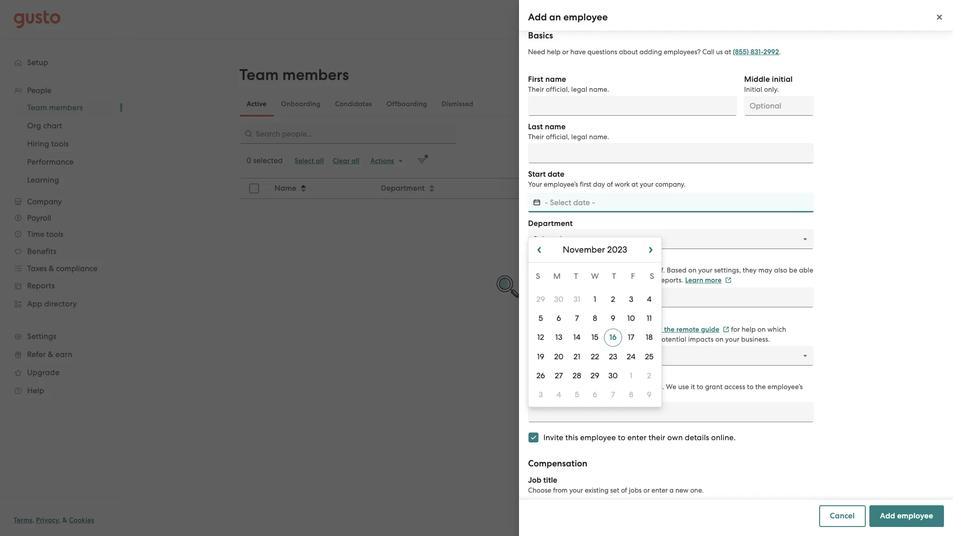 Task type: vqa. For each thing, say whether or not it's contained in the screenshot.


Task type: locate. For each thing, give the bounding box(es) containing it.
1 official, from the top
[[546, 86, 570, 94]]

start
[[529, 170, 546, 179]]

1 horizontal spatial 8
[[630, 391, 634, 400]]

7 up if your employee will work remotely,
[[575, 314, 579, 323]]

8 right the typing
[[630, 391, 634, 400]]

about down remotely,
[[618, 336, 637, 344]]

if
[[529, 326, 533, 334]]

1 vertical spatial 3
[[539, 391, 543, 400]]

1 vertical spatial enter
[[652, 487, 669, 495]]

1 their from the top
[[529, 86, 545, 94]]

opens in a new tab image inside learn more "link"
[[726, 278, 732, 284]]

13
[[556, 333, 563, 342]]

0 horizontal spatial 6 button
[[550, 310, 568, 328]]

address.
[[638, 383, 665, 391]]

1 vertical spatial their
[[529, 133, 545, 141]]

0
[[247, 156, 252, 165]]

for
[[732, 326, 741, 334]]

0 vertical spatial on
[[689, 267, 697, 275]]

and left time
[[625, 267, 637, 275]]

cancel button
[[820, 506, 866, 528]]

24
[[627, 353, 636, 362]]

typing
[[603, 383, 624, 391]]

3 button down personal
[[532, 386, 550, 404]]

1 vertical spatial about
[[622, 277, 641, 285]]

4 up the 11
[[648, 295, 652, 304]]

, left & on the bottom left of the page
[[59, 517, 61, 525]]

name inside first name their official, legal name.
[[546, 75, 567, 84]]

11
[[647, 314, 652, 323]]

official, for last name
[[546, 133, 570, 141]]

new notifications image
[[418, 157, 427, 166]]

your up learn more
[[699, 267, 713, 275]]

0 horizontal spatial help
[[547, 48, 561, 56]]

7 button right careful
[[605, 386, 623, 404]]

opens in a new tab image left for at the bottom
[[724, 327, 730, 333]]

0 vertical spatial of
[[607, 181, 614, 189]]

or left the have
[[563, 48, 569, 56]]

their inside first name their official, legal name.
[[529, 86, 545, 94]]

0 horizontal spatial add
[[529, 11, 547, 23]]

8 up "will"
[[593, 314, 598, 323]]

careful
[[579, 383, 602, 391]]

official, inside last name their official, legal name.
[[546, 133, 570, 141]]

on up the learn
[[689, 267, 697, 275]]

candidates button
[[328, 93, 380, 115]]

add a team member button
[[740, 66, 837, 88]]

or left edit
[[560, 277, 566, 285]]

17
[[628, 333, 635, 342]]

29 button up the "work" in the right of the page
[[532, 291, 550, 309]]

Invite this employee to enter their own details online. checkbox
[[524, 428, 544, 448]]

legal inside last name their official, legal name.
[[572, 133, 588, 141]]

1 horizontal spatial 2
[[648, 372, 652, 381]]

be inside personal email please be extra careful typing the address. we use it to grant access to the employee's sensitive information.
[[551, 383, 559, 391]]

4 button up the 11
[[641, 291, 659, 309]]

enter left own
[[628, 434, 647, 443]]

28 button
[[568, 367, 586, 385]]

6 button down 28 button
[[586, 386, 605, 404]]

help right the need
[[547, 48, 561, 56]]

20
[[555, 353, 564, 362]]

name right first
[[546, 75, 567, 84]]

initial
[[745, 86, 763, 94]]

0 selected status
[[247, 156, 283, 165]]

3 up 10 button
[[630, 295, 634, 304]]

employee's
[[544, 181, 579, 189], [768, 383, 804, 391]]

2 their from the top
[[529, 133, 545, 141]]

1 name. from the top
[[590, 86, 610, 94]]

4
[[648, 295, 652, 304], [557, 391, 562, 400]]

your right from
[[570, 487, 584, 495]]

new
[[676, 487, 689, 495]]

2 name. from the top
[[590, 133, 610, 141]]

name button
[[269, 179, 375, 198]]

all inside button
[[352, 157, 360, 165]]

24 button
[[623, 348, 641, 366]]

employee
[[564, 11, 608, 23], [551, 326, 582, 334], [581, 434, 617, 443], [898, 512, 934, 521]]

1 button down 24 button at the bottom right of page
[[623, 367, 641, 385]]

7 right careful
[[612, 391, 616, 400]]

1 vertical spatial 6
[[593, 391, 598, 400]]

title
[[544, 476, 558, 486]]

8 button up 15
[[586, 310, 605, 328]]

legal inside first name their official, legal name.
[[572, 86, 588, 94]]

0 vertical spatial 1 button
[[586, 291, 605, 309]]

at left company.
[[632, 181, 639, 189]]

8 button
[[586, 310, 605, 328], [623, 386, 641, 404]]

29 up careful
[[591, 372, 600, 381]]

home image
[[14, 10, 61, 28]]

.
[[780, 48, 782, 56]]

name. inside first name their official, legal name.
[[590, 86, 610, 94]]

last
[[529, 122, 543, 132]]

about down time
[[622, 277, 641, 285]]

their down last
[[529, 133, 545, 141]]

29 for bottom "29" button
[[591, 372, 600, 381]]

1 vertical spatial of
[[622, 487, 628, 495]]

about inside for help on which location to select and learn about other potential impacts on your business.
[[618, 336, 637, 344]]

31 button
[[568, 291, 586, 309]]

14
[[574, 333, 581, 342]]

add inside button
[[750, 72, 766, 81]]

information
[[582, 277, 620, 285]]

your left company.
[[640, 181, 654, 189]]

add a team member drawer dialog
[[520, 0, 954, 537]]

your up location
[[535, 326, 549, 334]]

1 vertical spatial 2 button
[[641, 367, 659, 385]]

22 button
[[586, 348, 605, 366]]

which
[[768, 326, 787, 334]]

2 down 'information'
[[612, 295, 616, 304]]

1 horizontal spatial access
[[725, 383, 746, 391]]

1 vertical spatial 3 button
[[532, 386, 550, 404]]

2 button
[[605, 291, 623, 309], [641, 367, 659, 385]]

0 horizontal spatial the
[[626, 383, 636, 391]]

opens in a new tab image inside check the remote guide link
[[724, 327, 730, 333]]

or inside job title choose from your existing set of jobs or enter a new one.
[[644, 487, 650, 495]]

their down first
[[529, 86, 545, 94]]

10 button
[[623, 310, 641, 328]]

0 vertical spatial 7 button
[[568, 310, 586, 328]]

add for add a team member
[[750, 72, 766, 81]]

2 up address.
[[648, 372, 652, 381]]

name. up 'first name' field
[[590, 86, 610, 94]]

4 button
[[641, 291, 659, 309], [550, 386, 568, 404]]

work right "day"
[[615, 181, 630, 189]]

1 horizontal spatial 29
[[591, 372, 600, 381]]

30 button left 31
[[550, 291, 568, 309]]

27
[[555, 372, 563, 381]]

2 , from the left
[[59, 517, 61, 525]]

9 left 10
[[611, 314, 616, 323]]

work address
[[529, 314, 579, 324]]

name. inside last name their official, legal name.
[[590, 133, 610, 141]]

0 vertical spatial 3 button
[[623, 291, 641, 309]]

1 button
[[586, 291, 605, 309], [623, 367, 641, 385]]

of right set
[[622, 487, 628, 495]]

1 horizontal spatial on
[[716, 336, 724, 344]]

1 horizontal spatial 1
[[630, 372, 633, 381]]

name inside last name their official, legal name.
[[545, 122, 566, 132]]

10
[[628, 314, 636, 323]]

add inside button
[[881, 512, 896, 521]]

30 button down 23 button
[[605, 367, 623, 385]]

3 down personal
[[539, 391, 543, 400]]

6 up 13
[[557, 314, 562, 323]]

1 horizontal spatial 4 button
[[641, 291, 659, 309]]

enter left new
[[652, 487, 669, 495]]

2 all from the left
[[352, 157, 360, 165]]

1 vertical spatial on
[[758, 326, 766, 334]]

7 button up "14"
[[568, 310, 586, 328]]

0 horizontal spatial all
[[316, 157, 324, 165]]

all right clear in the top left of the page
[[352, 157, 360, 165]]

opens in a new tab image down settings,
[[726, 278, 732, 284]]

0 horizontal spatial 8
[[593, 314, 598, 323]]

add for add an employee
[[529, 11, 547, 23]]

2 legal from the top
[[572, 133, 588, 141]]

your down for at the bottom
[[726, 336, 740, 344]]

the
[[665, 326, 675, 334], [626, 383, 636, 391], [756, 383, 767, 391]]

team members
[[240, 66, 349, 84]]

1 horizontal spatial t
[[612, 272, 617, 281]]

a left new
[[670, 487, 674, 495]]

2 button down 'information'
[[605, 291, 623, 309]]

or
[[563, 48, 569, 56], [560, 277, 566, 285], [644, 487, 650, 495]]

name.
[[590, 86, 610, 94], [590, 133, 610, 141]]

opens in a new tab image
[[726, 278, 732, 284], [724, 327, 730, 333]]

0 vertical spatial department
[[381, 184, 425, 193]]

1 right 31 "button"
[[594, 295, 597, 304]]

1 horizontal spatial 30 button
[[605, 367, 623, 385]]

employee inside button
[[898, 512, 934, 521]]

select all button
[[290, 154, 329, 168]]

please
[[529, 383, 549, 391]]

0 horizontal spatial ,
[[32, 517, 34, 525]]

to
[[529, 277, 535, 285], [556, 336, 563, 344], [697, 383, 704, 391], [748, 383, 754, 391], [619, 434, 626, 443]]

1 vertical spatial 4
[[557, 391, 562, 400]]

s up the people
[[536, 272, 541, 281]]

2 vertical spatial about
[[618, 336, 637, 344]]

1 vertical spatial a
[[670, 487, 674, 495]]

a up only.
[[768, 72, 773, 81]]

name. up 'start date your employee's first day of work at your company.' at the right top
[[590, 133, 610, 141]]

1 vertical spatial 8 button
[[623, 386, 641, 404]]

5 button down email
[[568, 386, 586, 404]]

at inside 'start date your employee's first day of work at your company.'
[[632, 181, 639, 189]]

4 button down 27 button
[[550, 386, 568, 404]]

2 official, from the top
[[546, 133, 570, 141]]

employment type
[[638, 184, 701, 193]]

0 vertical spatial 6
[[557, 314, 562, 323]]

can
[[563, 267, 575, 275]]

name
[[274, 184, 296, 193]]

name right last
[[545, 122, 566, 132]]

legal for last name
[[572, 133, 588, 141]]

1 vertical spatial name
[[545, 122, 566, 132]]

0 horizontal spatial 5 button
[[532, 310, 550, 328]]

s left off.
[[650, 272, 655, 281]]

0 vertical spatial legal
[[572, 86, 588, 94]]

0 horizontal spatial of
[[607, 181, 614, 189]]

0 vertical spatial at
[[725, 48, 732, 56]]

reports.
[[659, 277, 684, 285]]

3 button
[[623, 291, 641, 309], [532, 386, 550, 404]]

(855)
[[734, 48, 750, 56]]

30 down no people found
[[555, 295, 564, 304]]

1 t from the left
[[574, 272, 579, 281]]

be right also
[[790, 267, 798, 275]]

at right us
[[725, 48, 732, 56]]

t
[[574, 272, 579, 281], [612, 272, 617, 281]]

department inside button
[[381, 184, 425, 193]]

0 vertical spatial official,
[[546, 86, 570, 94]]

1 horizontal spatial and
[[625, 267, 637, 275]]

team
[[774, 72, 794, 81]]

t right w
[[612, 272, 617, 281]]

2 s from the left
[[650, 272, 655, 281]]

0 vertical spatial 9 button
[[605, 310, 623, 328]]

an
[[550, 11, 562, 23]]

1 horizontal spatial of
[[622, 487, 628, 495]]

30 up the typing
[[609, 372, 618, 381]]

1 vertical spatial legal
[[572, 133, 588, 141]]

5 button up 12 button
[[532, 310, 550, 328]]

4 right sensitive at bottom
[[557, 391, 562, 400]]

1 horizontal spatial enter
[[652, 487, 669, 495]]

employee's inside personal email please be extra careful typing the address. we use it to grant access to the employee's sensitive information.
[[768, 383, 804, 391]]

official,
[[546, 86, 570, 94], [546, 133, 570, 141]]

selected
[[253, 156, 283, 165]]

2 vertical spatial on
[[716, 336, 724, 344]]

1 horizontal spatial 6 button
[[586, 386, 605, 404]]

of right "day"
[[607, 181, 614, 189]]

new notifications image
[[418, 157, 427, 166]]

employee for this
[[581, 434, 617, 443]]

offboarding
[[387, 100, 427, 108]]

invite this employee to enter their own details online.
[[544, 434, 736, 443]]

0 vertical spatial 30 button
[[550, 291, 568, 309]]

30 button
[[550, 291, 568, 309], [605, 367, 623, 385]]

active
[[247, 100, 267, 108]]

26 button
[[532, 367, 550, 385]]

their down time
[[643, 277, 658, 285]]

1 vertical spatial help
[[742, 326, 756, 334]]

one.
[[691, 487, 704, 495]]

employment type button
[[633, 179, 837, 198]]

all
[[316, 157, 324, 165], [352, 157, 360, 165]]

personal email please be extra careful typing the address. we use it to grant access to the employee's sensitive information.
[[529, 372, 804, 401]]

1 horizontal spatial 3
[[630, 295, 634, 304]]

1 vertical spatial 6 button
[[586, 386, 605, 404]]

on up business.
[[758, 326, 766, 334]]

help up business.
[[742, 326, 756, 334]]

29 down the people
[[537, 295, 546, 304]]

1 all from the left
[[316, 157, 324, 165]]

0 horizontal spatial s
[[536, 272, 541, 281]]

5
[[539, 314, 543, 323], [575, 391, 580, 400]]

0 horizontal spatial 2
[[612, 295, 616, 304]]

their left own
[[649, 434, 666, 443]]

2 button down the 25
[[641, 367, 659, 385]]

help for or
[[547, 48, 561, 56]]

0 vertical spatial 1
[[594, 295, 597, 304]]

0 horizontal spatial 7 button
[[568, 310, 586, 328]]

employee for your
[[551, 326, 582, 334]]

name. for last name
[[590, 133, 610, 141]]

0 horizontal spatial 5
[[539, 314, 543, 323]]

0 vertical spatial name.
[[590, 86, 610, 94]]

, left privacy
[[32, 517, 34, 525]]

1 horizontal spatial help
[[742, 326, 756, 334]]

1 vertical spatial department
[[529, 219, 573, 229]]

learn more
[[686, 277, 722, 285]]

1 horizontal spatial 5
[[575, 391, 580, 400]]

1 vertical spatial and
[[585, 336, 598, 344]]

29 for left "29" button
[[537, 295, 546, 304]]

0 horizontal spatial 4 button
[[550, 386, 568, 404]]

about
[[620, 48, 638, 56], [622, 277, 641, 285], [618, 336, 637, 344]]

team members tab list
[[240, 91, 837, 117]]

5 down email
[[575, 391, 580, 400]]

help inside for help on which location to select and learn about other potential impacts on your business.
[[742, 326, 756, 334]]


[[647, 246, 656, 254]]

their inside last name their official, legal name.
[[529, 133, 545, 141]]

0 horizontal spatial enter
[[628, 434, 647, 443]]

0 vertical spatial 5
[[539, 314, 543, 323]]

1 legal from the top
[[572, 86, 588, 94]]

all right select
[[316, 157, 324, 165]]

all inside button
[[316, 157, 324, 165]]

type
[[685, 184, 701, 193]]

and down "will"
[[585, 336, 598, 344]]

19 button
[[532, 348, 550, 366]]

of inside job title choose from your existing set of jobs or enter a new one.
[[622, 487, 628, 495]]

opens in a new tab image for learn more
[[726, 278, 732, 284]]

0 horizontal spatial 3 button
[[532, 386, 550, 404]]

1 button right 31
[[586, 291, 605, 309]]

3 button up 10 button
[[623, 291, 641, 309]]

19
[[538, 353, 545, 362]]

name for last name
[[545, 122, 566, 132]]

if your employee will work remotely,
[[529, 326, 643, 334]]

on down guide
[[716, 336, 724, 344]]

1 vertical spatial access
[[725, 383, 746, 391]]

on inside managers can approve hours and time off. based on your settings, they may also be able to access or edit information about their reports.
[[689, 267, 697, 275]]

0 vertical spatial 8 button
[[586, 310, 605, 328]]

6 left the typing
[[593, 391, 598, 400]]

0 vertical spatial their
[[529, 86, 545, 94]]

9 button left 10
[[605, 310, 623, 328]]

6 for the right 6 button
[[593, 391, 598, 400]]

0 vertical spatial 29 button
[[532, 291, 550, 309]]

or right the jobs
[[644, 487, 650, 495]]

t up the found
[[574, 272, 579, 281]]

0 horizontal spatial 6
[[557, 314, 562, 323]]

access right grant
[[725, 383, 746, 391]]

managers
[[529, 267, 561, 275]]

be down 27
[[551, 383, 559, 391]]

29 button right 28
[[586, 367, 605, 385]]

account menu element
[[779, 0, 940, 38]]

to inside managers can approve hours and time off. based on your settings, they may also be able to access or edit information about their reports.
[[529, 277, 535, 285]]

work up learn at the bottom right of the page
[[596, 326, 612, 334]]

0 horizontal spatial 2 button
[[605, 291, 623, 309]]

8 button down 24 button at the bottom right of page
[[623, 386, 641, 404]]

Middle initial field
[[745, 96, 815, 116]]

0 horizontal spatial access
[[537, 277, 558, 285]]

9 left we
[[648, 391, 652, 400]]

department down new notifications image
[[381, 184, 425, 193]]

0 vertical spatial name
[[546, 75, 567, 84]]

1 vertical spatial 4 button
[[550, 386, 568, 404]]

1 vertical spatial 29
[[591, 372, 600, 381]]

about left adding
[[620, 48, 638, 56]]

access down managers at the right of the page
[[537, 277, 558, 285]]

department down "calendar outline" icon
[[529, 219, 573, 229]]

6 button up 13
[[550, 310, 568, 328]]

1 s from the left
[[536, 272, 541, 281]]

access inside managers can approve hours and time off. based on your settings, they may also be able to access or edit information about their reports.
[[537, 277, 558, 285]]

0 horizontal spatial be
[[551, 383, 559, 391]]

this
[[566, 434, 579, 443]]

1 horizontal spatial all
[[352, 157, 360, 165]]

5 up 12
[[539, 314, 543, 323]]

9 button left we
[[641, 386, 659, 404]]

1 down 24
[[630, 372, 633, 381]]

16
[[610, 333, 617, 343]]

16 button
[[605, 329, 623, 347]]

onboarding button
[[274, 93, 328, 115]]

0 horizontal spatial 9
[[611, 314, 616, 323]]

found
[[560, 282, 581, 291]]

official, inside first name their official, legal name.
[[546, 86, 570, 94]]

their for first
[[529, 86, 545, 94]]

0 vertical spatial 8
[[593, 314, 598, 323]]

1 horizontal spatial 29 button
[[586, 367, 605, 385]]

0 vertical spatial opens in a new tab image
[[726, 278, 732, 284]]



Task type: describe. For each thing, give the bounding box(es) containing it.
cookies button
[[69, 515, 94, 526]]

m
[[554, 272, 561, 281]]

0 vertical spatial about
[[620, 48, 638, 56]]

no
[[521, 282, 531, 291]]

call
[[703, 48, 715, 56]]

or inside managers can approve hours and time off. based on your settings, they may also be able to access or edit information about their reports.
[[560, 277, 566, 285]]

november
[[563, 245, 606, 255]]

1 vertical spatial 30
[[609, 372, 618, 381]]

check the remote guide
[[645, 326, 720, 334]]

employee for an
[[564, 11, 608, 23]]

1 vertical spatial 1
[[630, 372, 633, 381]]

First name field
[[529, 96, 738, 116]]

compensation
[[529, 459, 588, 469]]

1 vertical spatial 9
[[648, 391, 652, 400]]

help for on
[[742, 326, 756, 334]]

21
[[574, 353, 581, 362]]

Manager field
[[529, 288, 815, 308]]

0 vertical spatial 30
[[555, 295, 564, 304]]

remotely,
[[614, 326, 643, 334]]

1 horizontal spatial 4
[[648, 295, 652, 304]]

add for add employee
[[881, 512, 896, 521]]

18
[[646, 333, 653, 342]]

f
[[632, 272, 636, 281]]

cookies
[[69, 517, 94, 525]]

company.
[[656, 181, 686, 189]]

work inside 'start date your employee's first day of work at your company.'
[[615, 181, 630, 189]]

offboarding button
[[380, 93, 435, 115]]

2992
[[764, 48, 780, 56]]

25 button
[[641, 348, 659, 366]]

0 horizontal spatial 3
[[539, 391, 543, 400]]

opens in a new tab image for check the remote guide
[[724, 327, 730, 333]]

day
[[594, 181, 606, 189]]

own
[[668, 434, 684, 443]]

their inside managers can approve hours and time off. based on your settings, they may also be able to access or edit information about their reports.
[[643, 277, 658, 285]]

time
[[639, 267, 653, 275]]

all for select all
[[316, 157, 324, 165]]

other
[[639, 336, 656, 344]]

14 button
[[568, 329, 586, 347]]

select
[[295, 157, 314, 165]]

settings,
[[715, 267, 742, 275]]

invite
[[544, 434, 564, 443]]

15 button
[[586, 329, 605, 347]]

employee's inside 'start date your employee's first day of work at your company.'
[[544, 181, 579, 189]]

0 horizontal spatial 29 button
[[532, 291, 550, 309]]

0 vertical spatial 6 button
[[550, 310, 568, 328]]

start date your employee's first day of work at your company.
[[529, 170, 686, 189]]

enter inside job title choose from your existing set of jobs or enter a new one.
[[652, 487, 669, 495]]

work
[[529, 314, 548, 324]]

15
[[592, 333, 599, 342]]

1 , from the left
[[32, 517, 34, 525]]

november 2023 button
[[550, 238, 641, 262]]

email
[[562, 372, 582, 382]]

1 vertical spatial 5 button
[[568, 386, 586, 404]]

to inside for help on which location to select and learn about other potential impacts on your business.
[[556, 336, 563, 344]]

Start date field
[[545, 193, 815, 213]]

2023
[[608, 245, 628, 255]]

1 horizontal spatial 2 button
[[641, 367, 659, 385]]

0 selected
[[247, 156, 283, 165]]

adding
[[640, 48, 663, 56]]

all for clear all
[[352, 157, 360, 165]]

26
[[537, 372, 546, 381]]

privacy link
[[36, 517, 59, 525]]

terms
[[14, 517, 32, 525]]

business.
[[742, 336, 771, 344]]

your inside for help on which location to select and learn about other potential impacts on your business.
[[726, 336, 740, 344]]

personal
[[529, 372, 560, 382]]

1 horizontal spatial 1 button
[[623, 367, 641, 385]]

grant
[[706, 383, 723, 391]]

and inside for help on which location to select and learn about other potential impacts on your business.
[[585, 336, 598, 344]]

6 for 6 button to the top
[[557, 314, 562, 323]]

a inside add a team member button
[[768, 72, 773, 81]]

0 vertical spatial 4 button
[[641, 291, 659, 309]]

0 vertical spatial 2
[[612, 295, 616, 304]]

18 button
[[641, 329, 659, 347]]

a inside job title choose from your existing set of jobs or enter a new one.
[[670, 487, 674, 495]]

their for last
[[529, 133, 545, 141]]

calendar outline image
[[534, 198, 541, 207]]

learn more link
[[686, 277, 732, 285]]

hours
[[605, 267, 623, 275]]

0 vertical spatial 9
[[611, 314, 616, 323]]

learn
[[686, 277, 704, 285]]

off.
[[655, 267, 666, 275]]

0 horizontal spatial work
[[596, 326, 612, 334]]

Select all rows on this page checkbox
[[244, 179, 264, 199]]

your inside 'start date your employee's first day of work at your company.'
[[640, 181, 654, 189]]

manager (optional)
[[529, 256, 599, 265]]

1 horizontal spatial 7
[[612, 391, 616, 400]]

official, for first name
[[546, 86, 570, 94]]

1 vertical spatial their
[[649, 434, 666, 443]]

1 vertical spatial 29 button
[[586, 367, 605, 385]]

approve
[[577, 267, 603, 275]]

dismissed
[[442, 100, 474, 108]]

11 button
[[641, 310, 659, 328]]

1 vertical spatial 30 button
[[605, 367, 623, 385]]

27 button
[[550, 367, 568, 385]]

department button
[[376, 179, 534, 198]]

members
[[283, 66, 349, 84]]

0 vertical spatial 2 button
[[605, 291, 623, 309]]

questions
[[588, 48, 618, 56]]

legal for first name
[[572, 86, 588, 94]]

more
[[706, 277, 722, 285]]

of inside 'start date your employee's first day of work at your company.'
[[607, 181, 614, 189]]

job
[[529, 476, 542, 486]]

12 button
[[532, 329, 550, 347]]

it
[[691, 383, 696, 391]]

access inside personal email please be extra careful typing the address. we use it to grant access to the employee's sensitive information.
[[725, 383, 746, 391]]

name for first name
[[546, 75, 567, 84]]

and inside managers can approve hours and time off. based on your settings, they may also be able to access or edit information about their reports.
[[625, 267, 637, 275]]

department inside add a team member drawer dialog
[[529, 219, 573, 229]]

terms , privacy , & cookies
[[14, 517, 94, 525]]

name. for first name
[[590, 86, 610, 94]]

Last name field
[[529, 143, 815, 163]]

add employee
[[881, 512, 934, 521]]

month  2023-11 element
[[532, 290, 659, 405]]

Personal email field
[[529, 403, 815, 423]]

add a team member
[[750, 72, 826, 81]]

sensitive
[[529, 392, 556, 401]]

2 t from the left
[[612, 272, 617, 281]]

your inside job title choose from your existing set of jobs or enter a new one.
[[570, 487, 584, 495]]

0 vertical spatial 5 button
[[532, 310, 550, 328]]

2 horizontal spatial on
[[758, 326, 766, 334]]

1 vertical spatial 7 button
[[605, 386, 623, 404]]

1 horizontal spatial at
[[725, 48, 732, 56]]

add employee button
[[870, 506, 945, 528]]

clear all
[[333, 157, 360, 165]]

0 vertical spatial 7
[[575, 314, 579, 323]]

1 horizontal spatial 8 button
[[623, 386, 641, 404]]

1 horizontal spatial the
[[665, 326, 675, 334]]

first
[[580, 181, 592, 189]]

about inside managers can approve hours and time off. based on your settings, they may also be able to access or edit information about their reports.
[[622, 277, 641, 285]]

1 vertical spatial 9 button
[[641, 386, 659, 404]]

28
[[573, 372, 582, 381]]

(855) 831-2992 link
[[734, 48, 780, 56]]

0 vertical spatial or
[[563, 48, 569, 56]]


[[535, 246, 544, 254]]

2 horizontal spatial the
[[756, 383, 767, 391]]

initial
[[773, 75, 793, 84]]

1 vertical spatial 8
[[630, 391, 634, 400]]

13 button
[[550, 329, 568, 347]]

1 horizontal spatial 3 button
[[623, 291, 641, 309]]

clear all button
[[329, 154, 364, 168]]

no people found
[[521, 282, 581, 291]]

impacts
[[689, 336, 714, 344]]

Search people... field
[[240, 124, 457, 144]]

privacy
[[36, 517, 59, 525]]

0 horizontal spatial 9 button
[[605, 310, 623, 328]]

1 vertical spatial 5
[[575, 391, 580, 400]]

manager
[[529, 256, 563, 265]]

existing
[[585, 487, 609, 495]]

onboarding
[[281, 100, 321, 108]]

based
[[667, 267, 687, 275]]

0 horizontal spatial 4
[[557, 391, 562, 400]]

potential
[[658, 336, 687, 344]]

your inside managers can approve hours and time off. based on your settings, they may also be able to access or edit information about their reports.
[[699, 267, 713, 275]]

be inside managers can approve hours and time off. based on your settings, they may also be able to access or edit information about their reports.
[[790, 267, 798, 275]]



